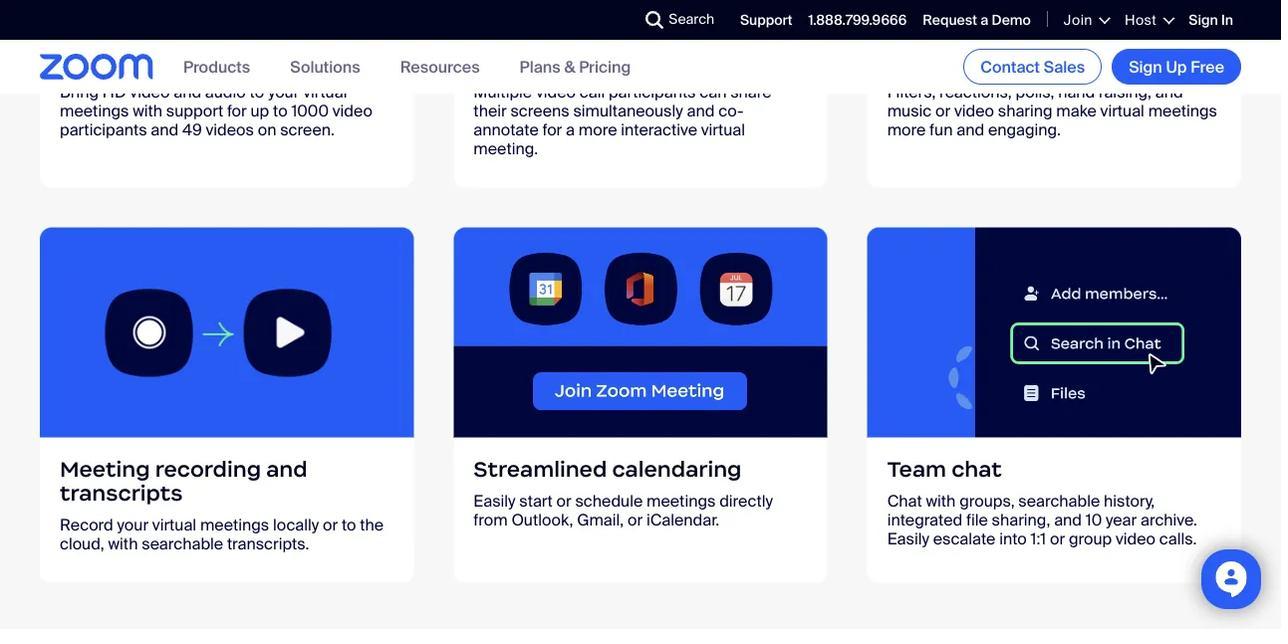 Task type: describe. For each thing, give the bounding box(es) containing it.
49
[[182, 119, 202, 140]]

chat image
[[867, 228, 1241, 438]]

sign in
[[1189, 11, 1233, 29]]

for for multiple
[[542, 119, 562, 140]]

archive.
[[1141, 510, 1197, 531]]

into
[[999, 529, 1027, 550]]

easily inside streamlined calendaring easily start or schedule meetings directly from outlook, gmail, or icalendar.
[[474, 491, 516, 512]]

sharing
[[998, 100, 1053, 121]]

or right gmail,
[[628, 510, 643, 531]]

virtual inside meeting recording and transcripts record your virtual meetings locally or to the cloud, with searchable transcripts.
[[152, 515, 196, 536]]

searchable inside meeting recording and transcripts record your virtual meetings locally or to the cloud, with searchable transcripts.
[[142, 534, 223, 554]]

easily inside team chat chat with groups, searchable history, integrated file sharing, and 10 year archive. easily escalate into 1:1 or group video calls.
[[887, 529, 929, 550]]

outlook,
[[512, 510, 573, 531]]

request a demo
[[923, 11, 1031, 29]]

solutions button
[[290, 56, 360, 77]]

and inside meeting recording and transcripts record your virtual meetings locally or to the cloud, with searchable transcripts.
[[266, 456, 308, 483]]

with inside meeting recording and transcripts record your virtual meetings locally or to the cloud, with searchable transcripts.
[[108, 534, 138, 554]]

search
[[669, 10, 714, 28]]

and inside built-in collaboration tools multiple video call participants can share their screens simultaneously and co- annotate for a more interactive virtual meeting.
[[687, 100, 715, 121]]

engaging.
[[988, 119, 1061, 140]]

virtual inside made for connecting filters, reactions, polls, hand raising, and music or video sharing make virtual meetings more fun and engaging.
[[1100, 100, 1144, 121]]

1000
[[291, 100, 329, 121]]

built-
[[474, 47, 536, 74]]

team chat chat with groups, searchable history, integrated file sharing, and 10 year archive. easily escalate into 1:1 or group video calls.
[[887, 456, 1197, 550]]

1 vertical spatial audio
[[205, 81, 246, 102]]

integrated
[[887, 510, 963, 531]]

1 horizontal spatial hd
[[102, 81, 126, 102]]

support link
[[740, 11, 792, 29]]

in
[[1221, 11, 1233, 29]]

resources button
[[400, 56, 480, 77]]

built-in collaboration tools multiple video call participants can share their screens simultaneously and co- annotate for a more interactive virtual meeting.
[[474, 47, 772, 159]]

calendar image
[[454, 228, 828, 438]]

collaboration tools image
[[454, 0, 828, 28]]

and right fun
[[957, 119, 984, 140]]

and down up
[[1155, 81, 1183, 102]]

meeting recording and transcripts image
[[40, 228, 414, 438]]

directly
[[719, 491, 773, 512]]

sign up free link
[[1112, 49, 1241, 85]]

meeting
[[60, 456, 150, 483]]

make
[[1056, 100, 1097, 121]]

meetings up 1000
[[274, 47, 378, 74]]

video inside built-in collaboration tools multiple video call participants can share their screens simultaneously and co- annotate for a more interactive virtual meeting.
[[536, 81, 576, 102]]

video up the up
[[209, 47, 269, 74]]

or inside meeting recording and transcripts record your virtual meetings locally or to the cloud, with searchable transcripts.
[[323, 515, 338, 536]]

1.888.799.9666
[[808, 11, 907, 29]]

fun
[[930, 119, 953, 140]]

more inside made for connecting filters, reactions, polls, hand raising, and music or video sharing make virtual meetings more fun and engaging.
[[887, 119, 926, 140]]

their
[[474, 100, 507, 121]]

free
[[1191, 56, 1224, 77]]

on
[[258, 119, 276, 140]]

the
[[360, 515, 384, 536]]

resources
[[400, 56, 480, 77]]

zoom logo image
[[40, 54, 153, 79]]

0 vertical spatial a
[[981, 11, 988, 29]]

pricing
[[579, 56, 631, 77]]

host
[[1125, 11, 1157, 29]]

with inside hd audio and video meetings bring hd video and audio to your virtual meetings with support for up to 1000 video participants and 49 videos on screen.
[[133, 100, 162, 121]]

start
[[519, 491, 553, 512]]

host button
[[1125, 11, 1173, 29]]

&
[[564, 56, 575, 77]]

calls.
[[1159, 529, 1197, 550]]

request a demo link
[[923, 11, 1031, 29]]

screens
[[511, 100, 569, 121]]

meeting.
[[474, 138, 538, 159]]

record
[[60, 515, 113, 536]]

tools
[[711, 47, 767, 74]]

streamlined
[[474, 456, 607, 483]]

raising,
[[1099, 81, 1152, 102]]

reactions,
[[940, 81, 1012, 102]]

made for connecting filters, reactions, polls, hand raising, and music or video sharing make virtual meetings more fun and engaging.
[[887, 47, 1217, 140]]

filters,
[[887, 81, 936, 102]]

bring
[[60, 81, 99, 102]]

solutions
[[290, 56, 360, 77]]

1.888.799.9666 link
[[808, 11, 907, 29]]

video inside made for connecting filters, reactions, polls, hand raising, and music or video sharing make virtual meetings more fun and engaging.
[[954, 100, 994, 121]]

and up the support
[[163, 47, 205, 74]]

can
[[700, 81, 727, 102]]

gmail,
[[577, 510, 624, 531]]

chat
[[952, 456, 1002, 483]]

collaboration
[[561, 47, 706, 74]]

for for meetings
[[227, 100, 247, 121]]

0 vertical spatial hd
[[60, 47, 93, 74]]

sign up free
[[1129, 56, 1224, 77]]

call
[[580, 81, 605, 102]]

plans & pricing
[[520, 56, 631, 77]]

and left 49
[[151, 119, 179, 140]]

locally
[[273, 515, 319, 536]]

music
[[887, 100, 932, 121]]

support
[[166, 100, 223, 121]]

participants inside hd audio and video meetings bring hd video and audio to your virtual meetings with support for up to 1000 video participants and 49 videos on screen.
[[60, 119, 147, 140]]

groups,
[[959, 491, 1015, 512]]

join
[[1064, 11, 1093, 29]]

more inside built-in collaboration tools multiple video call participants can share their screens simultaneously and co- annotate for a more interactive virtual meeting.
[[579, 119, 617, 140]]



Task type: vqa. For each thing, say whether or not it's contained in the screenshot.
their
yes



Task type: locate. For each thing, give the bounding box(es) containing it.
sign in link
[[1189, 11, 1233, 29]]

year
[[1106, 510, 1137, 531]]

0 vertical spatial with
[[133, 100, 162, 121]]

video down history,
[[1116, 529, 1156, 550]]

your inside meeting recording and transcripts record your virtual meetings locally or to the cloud, with searchable transcripts.
[[117, 515, 149, 536]]

with inside team chat chat with groups, searchable history, integrated file sharing, and 10 year archive. easily escalate into 1:1 or group video calls.
[[926, 491, 956, 512]]

video down &
[[536, 81, 576, 102]]

0 horizontal spatial sign
[[1129, 56, 1162, 77]]

a left demo
[[981, 11, 988, 29]]

your
[[268, 81, 299, 102], [117, 515, 149, 536]]

searchable down the recording
[[142, 534, 223, 554]]

or
[[935, 100, 950, 121], [556, 491, 571, 512], [628, 510, 643, 531], [323, 515, 338, 536], [1050, 529, 1065, 550]]

video inside team chat chat with groups, searchable history, integrated file sharing, and 10 year archive. easily escalate into 1:1 or group video calls.
[[1116, 529, 1156, 550]]

up
[[251, 100, 269, 121]]

contact sales
[[981, 56, 1085, 77]]

searchable up 1:1
[[1018, 491, 1100, 512]]

video
[[209, 47, 269, 74], [130, 81, 170, 102], [536, 81, 576, 102], [333, 100, 372, 121], [954, 100, 994, 121], [1116, 529, 1156, 550]]

team
[[887, 456, 946, 483]]

with
[[133, 100, 162, 121], [926, 491, 956, 512], [108, 534, 138, 554]]

for
[[953, 47, 984, 74], [227, 100, 247, 121], [542, 119, 562, 140]]

virtual down solutions
[[303, 81, 347, 102]]

0 horizontal spatial searchable
[[142, 534, 223, 554]]

0 horizontal spatial audio
[[98, 47, 158, 74]]

or right 1:1
[[1050, 529, 1065, 550]]

virtual right make
[[1100, 100, 1144, 121]]

audio down products dropdown button
[[205, 81, 246, 102]]

virtual down can
[[701, 119, 745, 140]]

with right chat
[[926, 491, 956, 512]]

your inside hd audio and video meetings bring hd video and audio to your virtual meetings with support for up to 1000 video participants and 49 videos on screen.
[[268, 81, 299, 102]]

share
[[730, 81, 772, 102]]

demo
[[992, 11, 1031, 29]]

virtual
[[303, 81, 347, 102], [1100, 100, 1144, 121], [701, 119, 745, 140], [152, 515, 196, 536]]

easily left start
[[474, 491, 516, 512]]

0 vertical spatial your
[[268, 81, 299, 102]]

hand
[[1058, 81, 1095, 102]]

a inside built-in collaboration tools multiple video call participants can share their screens simultaneously and co- annotate for a more interactive virtual meeting.
[[566, 119, 575, 140]]

from
[[474, 510, 508, 531]]

and left co-
[[687, 100, 715, 121]]

schedule
[[575, 491, 643, 512]]

interactive
[[621, 119, 697, 140]]

in
[[536, 47, 556, 74]]

1 horizontal spatial participants
[[609, 81, 696, 102]]

hd up bring
[[60, 47, 93, 74]]

participants down collaboration
[[609, 81, 696, 102]]

2 more from the left
[[887, 119, 926, 140]]

1 horizontal spatial your
[[268, 81, 299, 102]]

more left fun
[[887, 119, 926, 140]]

1 horizontal spatial for
[[542, 119, 562, 140]]

join button
[[1064, 11, 1109, 29]]

transcripts
[[60, 480, 183, 507]]

your down transcripts
[[117, 515, 149, 536]]

request
[[923, 11, 977, 29]]

sign left up
[[1129, 56, 1162, 77]]

a down &
[[566, 119, 575, 140]]

calendaring
[[612, 456, 742, 483]]

0 vertical spatial sign
[[1189, 11, 1218, 29]]

connecting
[[989, 47, 1117, 74]]

or inside made for connecting filters, reactions, polls, hand raising, and music or video sharing make virtual meetings more fun and engaging.
[[935, 100, 950, 121]]

annotate
[[474, 119, 539, 140]]

for right annotate
[[542, 119, 562, 140]]

meetings down zoom logo at the left of page
[[60, 100, 129, 121]]

more
[[579, 119, 617, 140], [887, 119, 926, 140]]

meetings down calendaring
[[647, 491, 716, 512]]

up
[[1166, 56, 1187, 77]]

1 more from the left
[[579, 119, 617, 140]]

1 vertical spatial participants
[[60, 119, 147, 140]]

0 horizontal spatial hd
[[60, 47, 93, 74]]

2 horizontal spatial to
[[342, 515, 356, 536]]

and up locally
[[266, 456, 308, 483]]

0 vertical spatial searchable
[[1018, 491, 1100, 512]]

co-
[[718, 100, 744, 121]]

and inside team chat chat with groups, searchable history, integrated file sharing, and 10 year archive. easily escalate into 1:1 or group video calls.
[[1054, 510, 1082, 531]]

meetings left locally
[[200, 515, 269, 536]]

search image
[[646, 11, 664, 29]]

meetings
[[274, 47, 378, 74], [60, 100, 129, 121], [1148, 100, 1217, 121], [647, 491, 716, 512], [200, 515, 269, 536]]

sign for sign up free
[[1129, 56, 1162, 77]]

0 vertical spatial audio
[[98, 47, 158, 74]]

hd down zoom logo at the left of page
[[102, 81, 126, 102]]

1 vertical spatial hd
[[102, 81, 126, 102]]

participants down bring
[[60, 119, 147, 140]]

videos
[[206, 119, 254, 140]]

10
[[1086, 510, 1102, 531]]

escalate
[[933, 529, 996, 550]]

hd
[[60, 47, 93, 74], [102, 81, 126, 102]]

meetings inside meeting recording and transcripts record your virtual meetings locally or to the cloud, with searchable transcripts.
[[200, 515, 269, 536]]

1 vertical spatial easily
[[887, 529, 929, 550]]

virtual inside built-in collaboration tools multiple video call participants can share their screens simultaneously and co- annotate for a more interactive virtual meeting.
[[701, 119, 745, 140]]

0 horizontal spatial participants
[[60, 119, 147, 140]]

made
[[887, 47, 948, 74]]

or right start
[[556, 491, 571, 512]]

to up on
[[250, 81, 264, 102]]

transcripts.
[[227, 534, 309, 554]]

to for recording
[[342, 515, 356, 536]]

for inside built-in collaboration tools multiple video call participants can share their screens simultaneously and co- annotate for a more interactive virtual meeting.
[[542, 119, 562, 140]]

or inside team chat chat with groups, searchable history, integrated file sharing, and 10 year archive. easily escalate into 1:1 or group video calls.
[[1050, 529, 1065, 550]]

to for audio
[[250, 81, 264, 102]]

multiple
[[474, 81, 532, 102]]

meetings inside streamlined calendaring easily start or schedule meetings directly from outlook, gmail, or icalendar.
[[647, 491, 716, 512]]

contact
[[981, 56, 1040, 77]]

meetings inside made for connecting filters, reactions, polls, hand raising, and music or video sharing make virtual meetings more fun and engaging.
[[1148, 100, 1217, 121]]

to
[[250, 81, 264, 102], [273, 100, 288, 121], [342, 515, 356, 536]]

streamlined calendaring easily start or schedule meetings directly from outlook, gmail, or icalendar.
[[474, 456, 773, 531]]

search image
[[646, 11, 664, 29]]

hd audio and video meetings bring hd video and audio to your virtual meetings with support for up to 1000 video participants and 49 videos on screen.
[[60, 47, 378, 140]]

audio
[[98, 47, 158, 74], [205, 81, 246, 102]]

easily down chat
[[887, 529, 929, 550]]

searchable inside team chat chat with groups, searchable history, integrated file sharing, and 10 year archive. easily escalate into 1:1 or group video calls.
[[1018, 491, 1100, 512]]

0 horizontal spatial to
[[250, 81, 264, 102]]

cloud,
[[60, 534, 104, 554]]

sales
[[1044, 56, 1085, 77]]

with right the cloud,
[[108, 534, 138, 554]]

0 horizontal spatial a
[[566, 119, 575, 140]]

1 horizontal spatial audio
[[205, 81, 246, 102]]

1 vertical spatial searchable
[[142, 534, 223, 554]]

participants inside built-in collaboration tools multiple video call participants can share their screens simultaneously and co- annotate for a more interactive virtual meeting.
[[609, 81, 696, 102]]

searchable
[[1018, 491, 1100, 512], [142, 534, 223, 554]]

for inside hd audio and video meetings bring hd video and audio to your virtual meetings with support for up to 1000 video participants and 49 videos on screen.
[[227, 100, 247, 121]]

video right fun
[[954, 100, 994, 121]]

virtual down transcripts
[[152, 515, 196, 536]]

1 vertical spatial with
[[926, 491, 956, 512]]

0 vertical spatial participants
[[609, 81, 696, 102]]

meetings down sign up free
[[1148, 100, 1217, 121]]

history,
[[1104, 491, 1155, 512]]

0 horizontal spatial more
[[579, 119, 617, 140]]

1 horizontal spatial easily
[[887, 529, 929, 550]]

0 horizontal spatial for
[[227, 100, 247, 121]]

support
[[740, 11, 792, 29]]

1 horizontal spatial searchable
[[1018, 491, 1100, 512]]

more down call on the left of page
[[579, 119, 617, 140]]

sign for sign in
[[1189, 11, 1218, 29]]

1 vertical spatial your
[[117, 515, 149, 536]]

screen.
[[280, 119, 335, 140]]

2 horizontal spatial for
[[953, 47, 984, 74]]

for up reactions,
[[953, 47, 984, 74]]

1 vertical spatial a
[[566, 119, 575, 140]]

0 horizontal spatial your
[[117, 515, 149, 536]]

sharing,
[[992, 510, 1050, 531]]

for left the up
[[227, 100, 247, 121]]

1 horizontal spatial to
[[273, 100, 288, 121]]

or right music
[[935, 100, 950, 121]]

1:1
[[1031, 529, 1046, 550]]

products
[[183, 56, 250, 77]]

1 vertical spatial sign
[[1129, 56, 1162, 77]]

chat
[[887, 491, 922, 512]]

to left the
[[342, 515, 356, 536]]

polls,
[[1016, 81, 1054, 102]]

video down zoom logo at the left of page
[[130, 81, 170, 102]]

to inside meeting recording and transcripts record your virtual meetings locally or to the cloud, with searchable transcripts.
[[342, 515, 356, 536]]

virtual inside hd audio and video meetings bring hd video and audio to your virtual meetings with support for up to 1000 video participants and 49 videos on screen.
[[303, 81, 347, 102]]

icalendar.
[[646, 510, 719, 531]]

plans & pricing link
[[520, 56, 631, 77]]

your up on
[[268, 81, 299, 102]]

audio up bring
[[98, 47, 158, 74]]

0 horizontal spatial easily
[[474, 491, 516, 512]]

meeting recording and transcripts record your virtual meetings locally or to the cloud, with searchable transcripts.
[[60, 456, 384, 554]]

to right the up
[[273, 100, 288, 121]]

file
[[966, 510, 988, 531]]

sign left in
[[1189, 11, 1218, 29]]

1 horizontal spatial a
[[981, 11, 988, 29]]

with left the support
[[133, 100, 162, 121]]

or right locally
[[323, 515, 338, 536]]

plans
[[520, 56, 561, 77]]

products button
[[183, 56, 250, 77]]

video right 1000
[[333, 100, 372, 121]]

for inside made for connecting filters, reactions, polls, hand raising, and music or video sharing make virtual meetings more fun and engaging.
[[953, 47, 984, 74]]

2 vertical spatial with
[[108, 534, 138, 554]]

and up 49
[[174, 81, 201, 102]]

create poll image
[[867, 0, 1241, 28]]

simultaneously
[[573, 100, 683, 121]]

contact sales link
[[964, 49, 1102, 85]]

0 vertical spatial easily
[[474, 491, 516, 512]]

group
[[1069, 529, 1112, 550]]

and left 10
[[1054, 510, 1082, 531]]

1 horizontal spatial more
[[887, 119, 926, 140]]

1 horizontal spatial sign
[[1189, 11, 1218, 29]]



